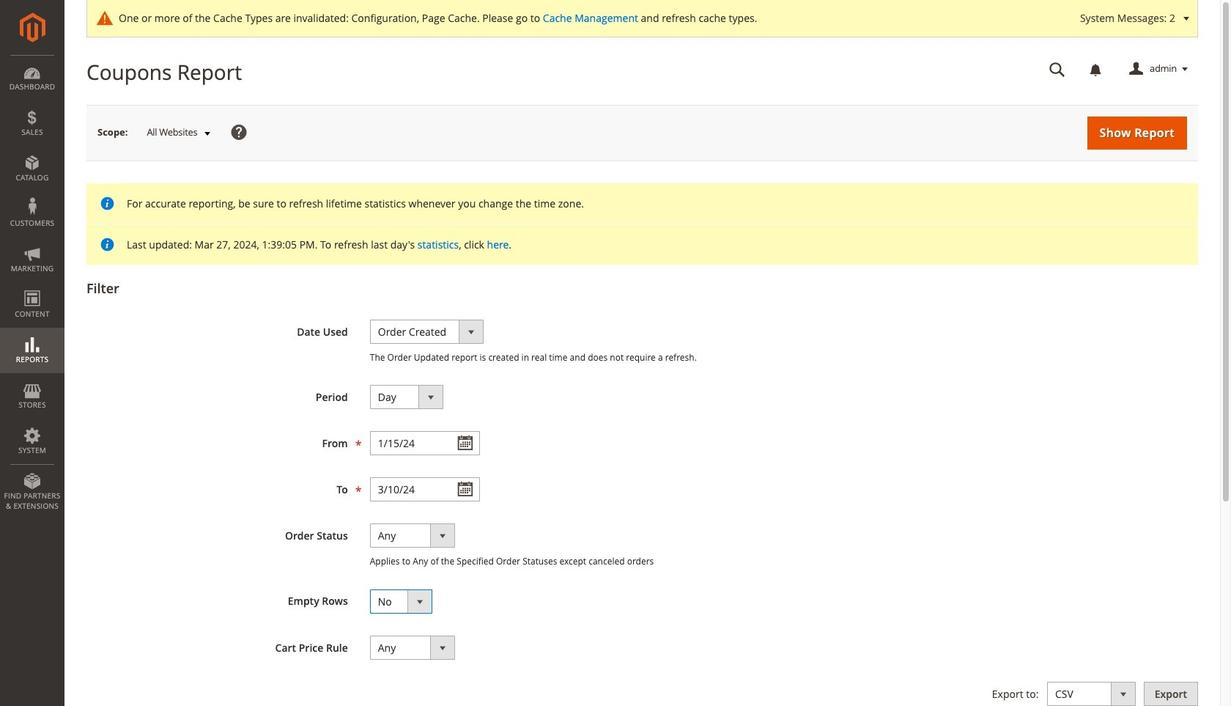 Task type: locate. For each thing, give the bounding box(es) containing it.
None text field
[[1040, 56, 1076, 82], [370, 477, 480, 502], [1040, 56, 1076, 82], [370, 477, 480, 502]]

menu bar
[[0, 55, 65, 518]]

None text field
[[370, 431, 480, 455]]

magento admin panel image
[[19, 12, 45, 43]]



